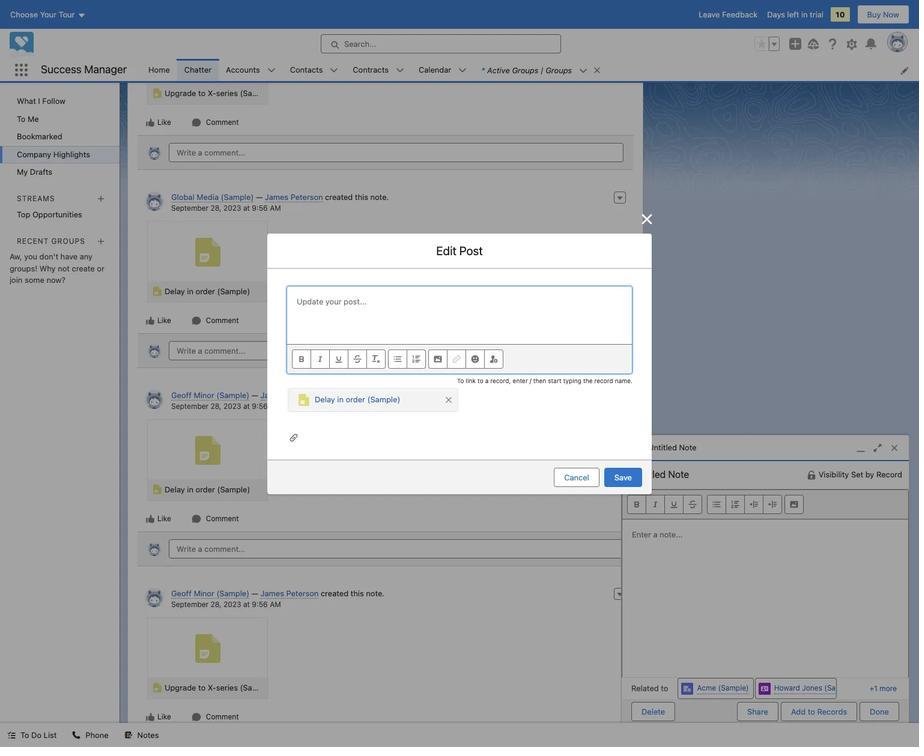 Task type: describe. For each thing, give the bounding box(es) containing it.
days
[[768, 10, 786, 19]]

+
[[870, 685, 875, 694]]

september for fourth like button from the top
[[171, 601, 209, 610]]

aw, you don't have any groups!
[[10, 252, 93, 273]]

james for geoff minor (sample) link associated with x-'s september 28, 2023 at 9:56 am link
[[261, 589, 284, 599]]

inverse image
[[640, 212, 655, 227]]

2023 for 2nd like button from the bottom of the page
[[224, 402, 241, 411]]

comment button for fourth like button from the top
[[191, 712, 240, 723]]

delay for geoff minor (sample)
[[165, 485, 185, 495]]

list item containing *
[[475, 59, 607, 81]]

james for september 28, 2023 at 9:56 am link related to global media (sample) link
[[265, 192, 289, 202]]

comment for 2nd like button from the bottom of the page
[[206, 514, 239, 523]]

10
[[836, 10, 846, 19]]

create
[[72, 264, 95, 273]]

streams link
[[17, 194, 55, 203]]

comment for fourth like button from the top
[[206, 713, 239, 722]]

buy now
[[868, 10, 900, 19]]

write a comment... text field for james peterson, september 28, 2023 at 9:56 am element containing upgrade to x-series (sample)
[[169, 143, 624, 162]]

left
[[788, 10, 800, 19]]

(sample) inside 'link'
[[825, 684, 856, 693]]

accounts link
[[219, 59, 267, 81]]

cancel
[[565, 473, 590, 483]]

james peterson link for september 28, 2023 at 9:56 am link corresponding to order's geoff minor (sample) link
[[261, 391, 319, 401]]

1 upgrade from the top
[[165, 88, 196, 98]]

record,
[[491, 377, 511, 385]]

contracts list item
[[346, 59, 412, 81]]

home link
[[141, 59, 177, 81]]

howard
[[775, 684, 801, 693]]

contacts link
[[283, 59, 330, 81]]

am for geoff minor (sample) link associated with x-
[[270, 601, 281, 610]]

list
[[44, 731, 57, 741]]

search... button
[[321, 34, 562, 54]]

write a comment... text field for james peterson, september 28, 2023 at 9:56 am element containing global media (sample)
[[169, 341, 624, 360]]

2 x- from the top
[[208, 683, 216, 693]]

why
[[40, 264, 56, 273]]

chatter
[[184, 65, 212, 74]]

3 at from the top
[[243, 601, 250, 610]]

contacts
[[290, 65, 323, 74]]

9:56 for geoff minor (sample) link associated with x-
[[252, 601, 268, 610]]

company highlights
[[17, 149, 90, 159]]

2023 for second like button
[[224, 204, 241, 213]]

cancel button
[[555, 469, 600, 488]]

related
[[632, 684, 659, 694]]

visibility
[[819, 470, 850, 480]]

created for september 28, 2023 at 9:56 am link corresponding to order's geoff minor (sample) link james peterson link
[[321, 391, 349, 400]]

any
[[80, 252, 93, 262]]

am for global media (sample) link
[[270, 204, 281, 213]]

accounts
[[226, 65, 260, 74]]

edit
[[437, 244, 457, 258]]

delete
[[642, 707, 666, 717]]

have
[[61, 252, 78, 262]]

top opportunities link
[[0, 206, 120, 224]]

comment button for second like button
[[191, 315, 240, 326]]

global media (sample) link
[[171, 192, 254, 202]]

done
[[871, 707, 890, 717]]

2 like button from the top
[[145, 315, 172, 326]]

created for james peterson link for geoff minor (sample) link associated with x-'s september 28, 2023 at 9:56 am link
[[321, 589, 349, 599]]

typing
[[564, 377, 582, 385]]

feedback
[[723, 10, 758, 19]]

opportunities
[[32, 210, 82, 220]]

leave feedback link
[[699, 10, 758, 19]]

(sample) inside global media (sample) — james peterson created this note. september 28, 2023 at 9:56 am
[[221, 192, 254, 202]]

1 vertical spatial delay
[[315, 395, 335, 405]]

to link to a record, enter / then start typing the record name.
[[457, 377, 633, 385]]

geoff minor (sample) — james peterson created this note. september 28, 2023 at 9:56 am for delay in order (sample)
[[171, 391, 385, 411]]

untitled
[[649, 443, 678, 452]]

comment button for 2nd like button from the bottom of the page
[[191, 514, 240, 525]]

2 horizontal spatial groups
[[546, 65, 573, 75]]

text default image for 1st like button from the top
[[146, 118, 155, 127]]

recent
[[17, 237, 49, 246]]

global
[[171, 192, 195, 202]]

list containing home
[[141, 59, 920, 81]]

or
[[97, 264, 105, 273]]

geoff minor (sample) — james peterson created this note. september 28, 2023 at 9:56 am for upgrade to x-series (sample)
[[171, 589, 385, 610]]

contracts link
[[346, 59, 396, 81]]

calendar
[[419, 65, 452, 74]]

peterson for james peterson image related to geoff minor (sample)
[[287, 391, 319, 400]]

to for to me
[[17, 114, 26, 124]]

delay for global media (sample)
[[165, 287, 185, 296]]

my drafts
[[17, 167, 52, 177]]

james peterson, september 28, 2023 at 9:56 am element containing global media (sample)
[[138, 184, 634, 333]]

media
[[197, 192, 219, 202]]

acme (sample)
[[698, 684, 750, 693]]

a
[[486, 377, 489, 385]]

none text field inside the untitled note "dialog"
[[622, 462, 747, 488]]

comment for second like button
[[206, 316, 239, 325]]

highlights
[[53, 149, 90, 159]]

geoff for upgrade
[[171, 589, 192, 599]]

acme (sample) link
[[698, 684, 750, 695]]

add to records
[[792, 707, 848, 717]]

comment button for 1st like button from the top
[[191, 117, 240, 128]]

delete button
[[632, 703, 676, 722]]

4 james peterson, september 28, 2023 at 9:56 am element from the top
[[138, 581, 634, 730]]

contracts
[[353, 65, 389, 74]]

delay in order (sample) link
[[315, 395, 401, 405]]

top
[[17, 210, 30, 220]]

1 upgrade to x-series (sample) from the top
[[165, 88, 273, 98]]

am for order's geoff minor (sample) link
[[270, 402, 281, 411]]

what i follow link
[[0, 93, 120, 110]]

account image
[[682, 683, 694, 695]]

add to records button
[[782, 703, 858, 722]]

geoff minor (sample) link for order
[[171, 391, 250, 401]]

leave feedback
[[699, 10, 758, 19]]

this for global media (sample)'s james peterson image
[[355, 192, 369, 202]]

enter
[[513, 377, 528, 385]]

like for second like button
[[158, 316, 171, 325]]

start
[[549, 377, 562, 385]]

text default image inside phone button
[[72, 732, 81, 740]]

*
[[482, 65, 485, 75]]

notes button
[[117, 724, 166, 748]]

2 vertical spatial peterson
[[287, 589, 319, 599]]

0 horizontal spatial groups
[[51, 237, 85, 246]]

28, for geoff minor (sample) link associated with x-
[[211, 601, 222, 610]]

at for james peterson image related to geoff minor (sample)
[[243, 402, 250, 411]]

geoff for delay
[[171, 391, 192, 400]]

what i follow
[[17, 96, 66, 106]]

home
[[149, 65, 170, 74]]

james peterson image for global media (sample)
[[147, 344, 162, 358]]

|
[[541, 65, 544, 75]]

my drafts link
[[0, 164, 120, 181]]

save button
[[605, 469, 643, 488]]

me
[[28, 114, 39, 124]]

phone button
[[65, 724, 116, 748]]

peterson for global media (sample)'s james peterson image
[[291, 192, 323, 202]]

note
[[680, 443, 697, 452]]

the
[[584, 377, 593, 385]]

2 vertical spatial this
[[351, 589, 364, 599]]

2 upgrade to x-series (sample) from the top
[[165, 683, 273, 693]]

follow
[[42, 96, 66, 106]]

align text element
[[388, 350, 426, 369]]

by
[[866, 470, 875, 480]]

— for global media (sample)'s james peterson image
[[256, 192, 263, 202]]

untitled note dialog
[[622, 435, 910, 724]]

september 28, 2023 at 9:56 am link for global media (sample) link
[[171, 204, 281, 213]]

chatter link
[[177, 59, 219, 81]]

3 like button from the top
[[145, 514, 172, 525]]



Task type: locate. For each thing, give the bounding box(es) containing it.
format text element for align text element
[[292, 350, 386, 369]]

0 vertical spatial 2023
[[224, 204, 241, 213]]

2 series from the top
[[216, 683, 238, 693]]

trial
[[811, 10, 824, 19]]

0 vertical spatial at
[[243, 204, 250, 213]]

james for september 28, 2023 at 9:56 am link corresponding to order's geoff minor (sample) link
[[261, 391, 284, 400]]

contacts list item
[[283, 59, 346, 81]]

0 horizontal spatial format text element
[[292, 350, 386, 369]]

3 28, from the top
[[211, 601, 222, 610]]

1 vertical spatial created
[[321, 391, 349, 400]]

record
[[877, 470, 903, 480]]

edit post
[[437, 244, 483, 258]]

to for to link to a record, enter / then start typing the record name.
[[457, 377, 464, 385]]

calendar link
[[412, 59, 459, 81]]

why not create or join some now?
[[10, 264, 105, 285]]

9:56
[[252, 204, 268, 213], [252, 402, 268, 411], [252, 601, 268, 610]]

acme
[[698, 684, 717, 693]]

0 vertical spatial james peterson image
[[147, 145, 162, 160]]

1 geoff minor (sample) — james peterson created this note. september 28, 2023 at 9:56 am from the top
[[171, 391, 385, 411]]

order
[[196, 287, 215, 296], [346, 395, 366, 405], [196, 485, 215, 495]]

1 vertical spatial september 28, 2023 at 9:56 am link
[[171, 402, 281, 411]]

1 vertical spatial geoff
[[171, 589, 192, 599]]

Compose text text field
[[623, 520, 909, 673]]

28, for global media (sample) link
[[211, 204, 222, 213]]

delay in order (sample) for global media (sample)
[[165, 287, 250, 296]]

0 vertical spatial peterson
[[291, 192, 323, 202]]

success
[[41, 63, 82, 76]]

geoff minor (sample) — james peterson created this note. september 28, 2023 at 9:56 am
[[171, 391, 385, 411], [171, 589, 385, 610]]

0 vertical spatial this
[[355, 192, 369, 202]]

aw,
[[10, 252, 22, 262]]

+ 1 more
[[870, 685, 898, 694]]

None text field
[[622, 462, 747, 488]]

1 vertical spatial september
[[171, 402, 209, 411]]

3 september 28, 2023 at 9:56 am link from the top
[[171, 601, 281, 610]]

now?
[[47, 275, 65, 285]]

2 vertical spatial order
[[196, 485, 215, 495]]

september 28, 2023 at 9:56 am link for geoff minor (sample) link associated with x-
[[171, 601, 281, 610]]

3 am from the top
[[270, 601, 281, 610]]

0 vertical spatial 28,
[[211, 204, 222, 213]]

geoff minor (sample) link
[[171, 391, 250, 401], [171, 589, 250, 599]]

notes
[[137, 731, 159, 741]]

1 am from the top
[[270, 204, 281, 213]]

2 geoff minor (sample) link from the top
[[171, 589, 250, 599]]

then
[[534, 377, 547, 385]]

2 september 28, 2023 at 9:56 am link from the top
[[171, 402, 281, 411]]

delay in order (sample) for geoff minor (sample)
[[165, 485, 250, 495]]

text default image inside notes 'button'
[[124, 732, 133, 740]]

2 vertical spatial note.
[[366, 589, 385, 599]]

2 geoff minor (sample) — james peterson created this note. september 28, 2023 at 9:56 am from the top
[[171, 589, 385, 610]]

2 like from the top
[[158, 316, 171, 325]]

4 comment from the top
[[206, 713, 239, 722]]

0 vertical spatial september 28, 2023 at 9:56 am link
[[171, 204, 281, 213]]

0 vertical spatial geoff minor (sample) — james peterson created this note. september 28, 2023 at 9:56 am
[[171, 391, 385, 411]]

howard jones (sample) link
[[775, 684, 856, 695]]

minor for x-
[[194, 589, 215, 599]]

september for 2nd like button from the bottom of the page
[[171, 402, 209, 411]]

1 series from the top
[[216, 88, 238, 98]]

record
[[595, 377, 614, 385]]

1 vertical spatial 28,
[[211, 402, 222, 411]]

2 upgrade from the top
[[165, 683, 196, 693]]

0 vertical spatial delay
[[165, 287, 185, 296]]

groups left |
[[513, 65, 539, 75]]

order for geoff minor (sample)
[[196, 485, 215, 495]]

top opportunities
[[17, 210, 82, 220]]

you
[[24, 252, 37, 262]]

— for james peterson image related to geoff minor (sample)
[[252, 391, 259, 400]]

bookmarked link
[[0, 128, 120, 146]]

at for global media (sample)'s james peterson image
[[243, 204, 250, 213]]

to for to do list
[[20, 731, 29, 741]]

2 vertical spatial am
[[270, 601, 281, 610]]

1 vertical spatial minor
[[194, 589, 215, 599]]

format text element
[[292, 350, 386, 369], [628, 495, 703, 514]]

comment
[[206, 118, 239, 127], [206, 316, 239, 325], [206, 514, 239, 523], [206, 713, 239, 722]]

2023
[[224, 204, 241, 213], [224, 402, 241, 411], [224, 601, 241, 610]]

howard jones (sample)
[[775, 684, 856, 693]]

Write a comment... text field
[[169, 540, 624, 559]]

1 like button from the top
[[145, 117, 172, 128]]

1 vertical spatial james peterson image
[[145, 390, 164, 409]]

1 at from the top
[[243, 204, 250, 213]]

james peterson image for global
[[145, 192, 164, 211]]

1 2023 from the top
[[224, 204, 241, 213]]

2 vertical spatial to
[[20, 731, 29, 741]]

to left me
[[17, 114, 26, 124]]

comment for 1st like button from the top
[[206, 118, 239, 127]]

0 vertical spatial james peterson image
[[147, 344, 162, 358]]

1 vertical spatial 2023
[[224, 402, 241, 411]]

0 vertical spatial geoff
[[171, 391, 192, 400]]

0 vertical spatial upgrade
[[165, 88, 196, 98]]

peterson
[[291, 192, 323, 202], [287, 391, 319, 400], [287, 589, 319, 599]]

calendar list item
[[412, 59, 475, 81]]

2 vertical spatial september
[[171, 601, 209, 610]]

created inside global media (sample) — james peterson created this note. september 28, 2023 at 9:56 am
[[325, 192, 353, 202]]

2 vertical spatial 2023
[[224, 601, 241, 610]]

james peterson link for september 28, 2023 at 9:56 am link related to global media (sample) link
[[265, 192, 323, 202]]

groups up have
[[51, 237, 85, 246]]

1 vertical spatial upgrade to x-series (sample)
[[165, 683, 273, 693]]

1 write a comment... text field from the top
[[169, 143, 624, 162]]

1 vertical spatial peterson
[[287, 391, 319, 400]]

1 geoff minor (sample) link from the top
[[171, 391, 250, 401]]

1 like from the top
[[158, 118, 171, 127]]

* active groups | groups
[[482, 65, 573, 75]]

1 vertical spatial at
[[243, 402, 250, 411]]

1 vertical spatial order
[[346, 395, 366, 405]]

text default image inside list item
[[594, 66, 602, 74]]

0 vertical spatial geoff minor (sample) link
[[171, 391, 250, 401]]

0 vertical spatial james
[[265, 192, 289, 202]]

james peterson, september 28, 2023 at 9:56 am element containing upgrade to x-series (sample)
[[138, 0, 634, 135]]

toolbar
[[287, 344, 633, 374], [623, 490, 909, 520]]

1 james peterson, september 28, 2023 at 9:56 am element from the top
[[138, 0, 634, 135]]

contact image
[[759, 683, 771, 695]]

1 horizontal spatial format text element
[[628, 495, 703, 514]]

recent groups link
[[17, 237, 85, 246]]

2 vertical spatial james peterson image
[[147, 542, 162, 556]]

2 at from the top
[[243, 402, 250, 411]]

2 2023 from the top
[[224, 402, 241, 411]]

join
[[10, 275, 22, 285]]

james peterson, september 28, 2023 at 9:56 am element
[[138, 0, 634, 135], [138, 184, 634, 333], [138, 383, 634, 532], [138, 581, 634, 730]]

peterson inside global media (sample) — james peterson created this note. september 28, 2023 at 9:56 am
[[291, 192, 323, 202]]

0 vertical spatial write a comment... text field
[[169, 143, 624, 162]]

—
[[256, 192, 263, 202], [252, 391, 259, 400], [252, 589, 259, 599]]

september 28, 2023 at 9:56 am link for order's geoff minor (sample) link
[[171, 402, 281, 411]]

text default image for to do list button
[[7, 732, 16, 740]]

name.
[[616, 377, 633, 385]]

like for 1st like button from the top
[[158, 118, 171, 127]]

9:56 inside global media (sample) — james peterson created this note. september 28, 2023 at 9:56 am
[[252, 204, 268, 213]]

28,
[[211, 204, 222, 213], [211, 402, 222, 411], [211, 601, 222, 610]]

2 write a comment... text field from the top
[[169, 341, 624, 360]]

2 vertical spatial james peterson link
[[261, 589, 319, 599]]

james peterson image
[[147, 344, 162, 358], [145, 390, 164, 409], [147, 542, 162, 556]]

leave
[[699, 10, 721, 19]]

accounts list item
[[219, 59, 283, 81]]

set
[[852, 470, 864, 480]]

9:56 for order's geoff minor (sample) link
[[252, 402, 268, 411]]

list item
[[475, 59, 607, 81]]

1 vertical spatial format text element
[[628, 495, 703, 514]]

0 vertical spatial note.
[[371, 192, 389, 202]]

company highlights link
[[0, 146, 120, 164]]

1 vertical spatial geoff minor (sample) — james peterson created this note. september 28, 2023 at 9:56 am
[[171, 589, 385, 610]]

1 x- from the top
[[208, 88, 216, 98]]

0 vertical spatial minor
[[194, 391, 215, 400]]

this
[[355, 192, 369, 202], [351, 391, 364, 400], [351, 589, 364, 599]]

3 2023 from the top
[[224, 601, 241, 610]]

2 september from the top
[[171, 402, 209, 411]]

minor
[[194, 391, 215, 400], [194, 589, 215, 599]]

note. for global media (sample)'s james peterson image
[[371, 192, 389, 202]]

created
[[325, 192, 353, 202], [321, 391, 349, 400], [321, 589, 349, 599]]

am inside global media (sample) — james peterson created this note. september 28, 2023 at 9:56 am
[[270, 204, 281, 213]]

2 vertical spatial created
[[321, 589, 349, 599]]

0 vertical spatial x-
[[208, 88, 216, 98]]

2023 for fourth like button from the top
[[224, 601, 241, 610]]

to me
[[17, 114, 39, 124]]

4 like from the top
[[158, 713, 171, 722]]

september inside global media (sample) — james peterson created this note. september 28, 2023 at 9:56 am
[[171, 204, 209, 213]]

records
[[818, 707, 848, 717]]

1 vertical spatial note.
[[366, 391, 385, 400]]

manager
[[84, 63, 127, 76]]

at inside global media (sample) — james peterson created this note. september 28, 2023 at 9:56 am
[[243, 204, 250, 213]]

at
[[243, 204, 250, 213], [243, 402, 250, 411], [243, 601, 250, 610]]

0 vertical spatial 9:56
[[252, 204, 268, 213]]

streams
[[17, 194, 55, 203]]

0 vertical spatial upgrade to x-series (sample)
[[165, 88, 273, 98]]

1 vertical spatial delay in order (sample)
[[315, 395, 401, 405]]

days left in trial
[[768, 10, 824, 19]]

september for second like button
[[171, 204, 209, 213]]

james peterson link for geoff minor (sample) link associated with x-'s september 28, 2023 at 9:56 am link
[[261, 589, 319, 599]]

to
[[17, 114, 26, 124], [457, 377, 464, 385], [20, 731, 29, 741]]

1 vertical spatial geoff minor (sample) link
[[171, 589, 250, 599]]

4 like button from the top
[[145, 712, 172, 723]]

None text field
[[287, 287, 633, 344]]

this inside global media (sample) — james peterson created this note. september 28, 2023 at 9:56 am
[[355, 192, 369, 202]]

2 james peterson, september 28, 2023 at 9:56 am element from the top
[[138, 184, 634, 333]]

order for global media (sample)
[[196, 287, 215, 296]]

text default image for notes 'button'
[[124, 732, 133, 740]]

1 comment button from the top
[[191, 117, 240, 128]]

1 vertical spatial —
[[252, 391, 259, 400]]

to left link
[[457, 377, 464, 385]]

groups
[[513, 65, 539, 75], [546, 65, 573, 75], [51, 237, 85, 246]]

3 like from the top
[[158, 514, 171, 523]]

9:56 for global media (sample) link
[[252, 204, 268, 213]]

groups right |
[[546, 65, 573, 75]]

0 vertical spatial delay in order (sample)
[[165, 287, 250, 296]]

comment button
[[191, 117, 240, 128], [191, 315, 240, 326], [191, 514, 240, 525], [191, 712, 240, 723]]

james
[[265, 192, 289, 202], [261, 391, 284, 400], [261, 589, 284, 599]]

search...
[[345, 39, 377, 49]]

0 vertical spatial september
[[171, 204, 209, 213]]

3 comment button from the top
[[191, 514, 240, 525]]

/
[[530, 377, 532, 385]]

delete status
[[632, 703, 738, 722]]

2 28, from the top
[[211, 402, 222, 411]]

note. for james peterson image related to geoff minor (sample)
[[366, 391, 385, 400]]

3 9:56 from the top
[[252, 601, 268, 610]]

post
[[460, 244, 483, 258]]

1
[[875, 685, 878, 694]]

2 vertical spatial 9:56
[[252, 601, 268, 610]]

this for james peterson image related to geoff minor (sample)
[[351, 391, 364, 400]]

more
[[880, 685, 898, 694]]

28, for order's geoff minor (sample) link
[[211, 402, 222, 411]]

1 vertical spatial james
[[261, 391, 284, 400]]

x-
[[208, 88, 216, 98], [208, 683, 216, 693]]

1 vertical spatial to
[[457, 377, 464, 385]]

to left the do
[[20, 731, 29, 741]]

text default image for second like button
[[146, 316, 155, 326]]

james peterson image for geoff minor (sample)
[[147, 542, 162, 556]]

james peterson image for geoff
[[145, 588, 164, 608]]

geoff minor (sample) link for x-
[[171, 589, 250, 599]]

1 horizontal spatial groups
[[513, 65, 539, 75]]

to inside button
[[809, 707, 816, 717]]

2 vertical spatial james peterson image
[[145, 588, 164, 608]]

1 9:56 from the top
[[252, 204, 268, 213]]

minor for order
[[194, 391, 215, 400]]

don't
[[39, 252, 58, 262]]

2 am from the top
[[270, 402, 281, 411]]

active
[[488, 65, 510, 75]]

share
[[748, 707, 769, 717]]

2 minor from the top
[[194, 589, 215, 599]]

1 vertical spatial this
[[351, 391, 364, 400]]

0 vertical spatial created
[[325, 192, 353, 202]]

1 geoff from the top
[[171, 391, 192, 400]]

1 september from the top
[[171, 204, 209, 213]]

2 vertical spatial delay in order (sample)
[[165, 485, 250, 495]]

Write a comment... text field
[[169, 143, 624, 162], [169, 341, 624, 360]]

1 vertical spatial 9:56
[[252, 402, 268, 411]]

james peterson link
[[265, 192, 323, 202], [261, 391, 319, 401], [261, 589, 319, 599]]

2 vertical spatial 28,
[[211, 601, 222, 610]]

format text element for format body element
[[628, 495, 703, 514]]

0 vertical spatial series
[[216, 88, 238, 98]]

created for september 28, 2023 at 9:56 am link related to global media (sample) link james peterson link
[[325, 192, 353, 202]]

my
[[17, 167, 28, 177]]

i
[[38, 96, 40, 106]]

1 vertical spatial write a comment... text field
[[169, 341, 624, 360]]

note. inside global media (sample) — james peterson created this note. september 28, 2023 at 9:56 am
[[371, 192, 389, 202]]

1 september 28, 2023 at 9:56 am link from the top
[[171, 204, 281, 213]]

3 james peterson, september 28, 2023 at 9:56 am element from the top
[[138, 383, 634, 532]]

1 vertical spatial james peterson image
[[145, 192, 164, 211]]

james inside global media (sample) — james peterson created this note. september 28, 2023 at 9:56 am
[[265, 192, 289, 202]]

28, inside global media (sample) — james peterson created this note. september 28, 2023 at 9:56 am
[[211, 204, 222, 213]]

3 september from the top
[[171, 601, 209, 610]]

group
[[755, 37, 780, 51]]

text default image
[[594, 66, 602, 74], [807, 471, 817, 480], [146, 514, 155, 524], [192, 514, 201, 524], [146, 713, 155, 722], [192, 713, 201, 722], [72, 732, 81, 740]]

2023 inside global media (sample) — james peterson created this note. september 28, 2023 at 9:56 am
[[224, 204, 241, 213]]

3 comment from the top
[[206, 514, 239, 523]]

note.
[[371, 192, 389, 202], [366, 391, 385, 400], [366, 589, 385, 599]]

to do list
[[20, 731, 57, 741]]

success manager
[[41, 63, 127, 76]]

like for fourth like button from the top
[[158, 713, 171, 722]]

1 vertical spatial upgrade
[[165, 683, 196, 693]]

0 vertical spatial am
[[270, 204, 281, 213]]

to do list button
[[0, 724, 64, 748]]

4 comment button from the top
[[191, 712, 240, 723]]

2 comment button from the top
[[191, 315, 240, 326]]

text default image inside to do list button
[[7, 732, 16, 740]]

format text element down save button
[[628, 495, 703, 514]]

1 vertical spatial james peterson link
[[261, 391, 319, 401]]

delay in order (sample)
[[165, 287, 250, 296], [315, 395, 401, 405], [165, 485, 250, 495]]

1 minor from the top
[[194, 391, 215, 400]]

in
[[802, 10, 808, 19], [187, 287, 194, 296], [338, 395, 344, 405], [187, 485, 194, 495]]

format text element up delay in order (sample) link
[[292, 350, 386, 369]]

james peterson image
[[147, 145, 162, 160], [145, 192, 164, 211], [145, 588, 164, 608]]

series
[[216, 88, 238, 98], [216, 683, 238, 693]]

2 9:56 from the top
[[252, 402, 268, 411]]

2 vertical spatial delay
[[165, 485, 185, 495]]

2 vertical spatial at
[[243, 601, 250, 610]]

list
[[141, 59, 920, 81]]

1 vertical spatial am
[[270, 402, 281, 411]]

0 vertical spatial toolbar
[[287, 344, 633, 374]]

1 vertical spatial series
[[216, 683, 238, 693]]

2 vertical spatial james
[[261, 589, 284, 599]]

0 vertical spatial —
[[256, 192, 263, 202]]

like for 2nd like button from the bottom of the page
[[158, 514, 171, 523]]

insert content element
[[429, 350, 504, 369]]

recent groups
[[17, 237, 85, 246]]

2 comment from the top
[[206, 316, 239, 325]]

format body element
[[708, 495, 783, 514]]

1 vertical spatial x-
[[208, 683, 216, 693]]

add
[[792, 707, 806, 717]]

0 vertical spatial format text element
[[292, 350, 386, 369]]

2 vertical spatial —
[[252, 589, 259, 599]]

what
[[17, 96, 36, 106]]

1 vertical spatial toolbar
[[623, 490, 909, 520]]

not
[[58, 264, 70, 273]]

text default image
[[146, 118, 155, 127], [192, 118, 201, 127], [146, 316, 155, 326], [192, 316, 201, 326], [7, 732, 16, 740], [124, 732, 133, 740]]

toolbar inside the untitled note "dialog"
[[623, 490, 909, 520]]

0 vertical spatial order
[[196, 287, 215, 296]]

2 vertical spatial september 28, 2023 at 9:56 am link
[[171, 601, 281, 610]]

upgrade
[[165, 88, 196, 98], [165, 683, 196, 693]]

2 geoff from the top
[[171, 589, 192, 599]]

0 vertical spatial james peterson link
[[265, 192, 323, 202]]

1 28, from the top
[[211, 204, 222, 213]]

to inside button
[[20, 731, 29, 741]]

0 vertical spatial to
[[17, 114, 26, 124]]

— inside global media (sample) — james peterson created this note. september 28, 2023 at 9:56 am
[[256, 192, 263, 202]]

to me link
[[0, 110, 120, 128]]

1 comment from the top
[[206, 118, 239, 127]]

phone
[[86, 731, 109, 741]]



Task type: vqa. For each thing, say whether or not it's contained in the screenshot.
4 Button to the bottom
no



